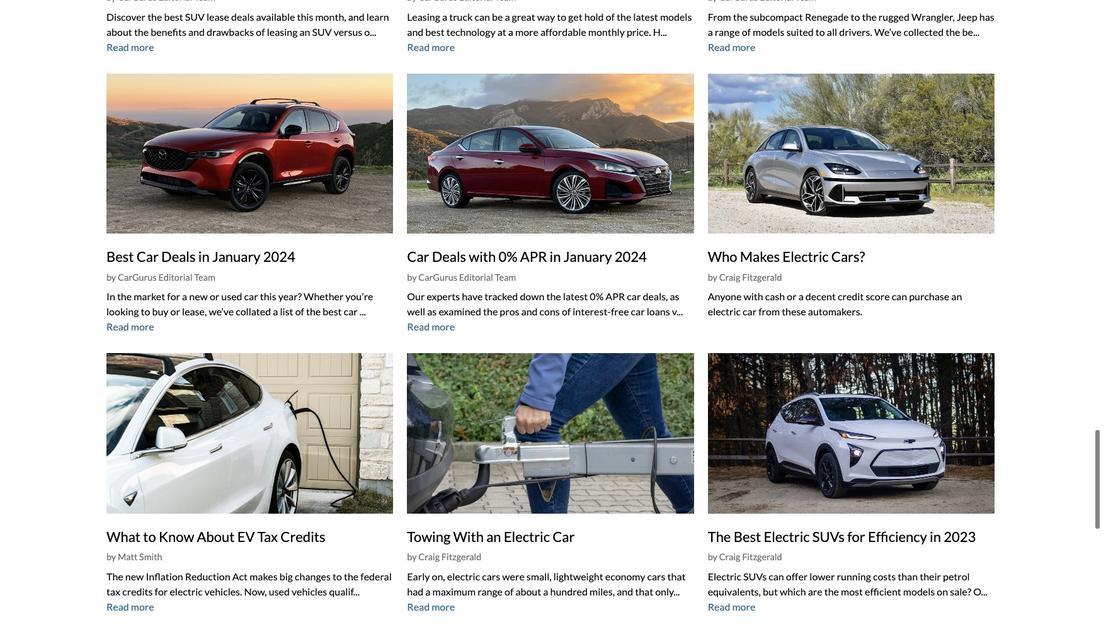 Task type: locate. For each thing, give the bounding box(es) containing it.
big
[[280, 571, 293, 583]]

electric up decent
[[783, 249, 829, 266]]

new inside the new inflation reduction act makes big changes to the federal tax credits for electric vehicles. now, used vehicles qualif... read more
[[125, 571, 144, 583]]

more inside in the market for a new or used car this year? whether you're looking to buy or lease, we've collated a list of the best car ... read more
[[131, 321, 154, 333]]

0 horizontal spatial by cargurus editorial team
[[107, 272, 215, 283]]

0 horizontal spatial that
[[636, 586, 654, 598]]

more down technology
[[432, 41, 455, 53]]

by up the equivalents,
[[708, 552, 718, 563]]

2 deals from the left
[[432, 249, 467, 266]]

for down inflation
[[155, 586, 168, 598]]

deals up market
[[161, 249, 196, 266]]

as up the 'v...'
[[670, 291, 680, 303]]

read down leasing on the left top of page
[[407, 41, 430, 53]]

0 horizontal spatial deals
[[161, 249, 196, 266]]

suvs up "lower"
[[813, 529, 845, 546]]

0 horizontal spatial this
[[260, 291, 277, 303]]

1 vertical spatial best
[[426, 26, 445, 38]]

0 vertical spatial with
[[469, 249, 496, 266]]

range inside the from the subcompact renegade to the rugged wrangler, jeep has a range of models suited to all drivers. we've collected the be... read more
[[715, 26, 740, 38]]

of down were
[[505, 586, 514, 598]]

1 horizontal spatial as
[[670, 291, 680, 303]]

credits
[[281, 529, 326, 546]]

early
[[407, 571, 430, 583]]

of right 'cons'
[[562, 306, 571, 318]]

1 horizontal spatial by cargurus editorial team
[[407, 272, 516, 283]]

these
[[782, 306, 807, 318]]

an right with
[[487, 529, 501, 546]]

1 vertical spatial this
[[260, 291, 277, 303]]

this up collated
[[260, 291, 277, 303]]

2 vertical spatial electric
[[170, 586, 203, 598]]

read inside the early on, electric cars were small, lightweight economy cars that had a maximum range of about a hundred miles, and that only... read more
[[407, 601, 430, 613]]

read inside electric suvs can offer lower running costs than their petrol equivalents, but which are the most efficient models on sale? o... read more
[[708, 601, 731, 613]]

1 horizontal spatial electric
[[447, 571, 480, 583]]

an inside anyone with cash or a decent credit score can purchase an electric car from these automakers.
[[952, 291, 963, 303]]

1 horizontal spatial latest
[[634, 11, 659, 23]]

new inside in the market for a new or used car this year? whether you're looking to buy or lease, we've collated a list of the best car ... read more
[[189, 291, 208, 303]]

can left the "be"
[[475, 11, 490, 23]]

the up benefits
[[148, 11, 162, 23]]

experts
[[427, 291, 460, 303]]

this left month,
[[297, 11, 314, 23]]

as right well
[[428, 306, 437, 318]]

car deals with 0% apr in january 2024
[[407, 249, 647, 266]]

towing
[[407, 529, 451, 546]]

of right list on the left
[[295, 306, 304, 318]]

january up interest-
[[564, 249, 612, 266]]

electric up offer
[[764, 529, 810, 546]]

2 january from the left
[[564, 249, 612, 266]]

read more link down well
[[407, 321, 455, 333]]

craig up anyone in the top right of the page
[[720, 272, 741, 283]]

craig up the equivalents,
[[720, 552, 741, 563]]

learn
[[367, 11, 389, 23]]

maximum
[[433, 586, 476, 598]]

2 editorial from the left
[[459, 272, 493, 283]]

our experts have tracked down the latest 0% apr car deals, as well as examined the pros and cons of interest-free car loans v... read more
[[407, 291, 683, 333]]

2 horizontal spatial electric
[[708, 306, 741, 318]]

by craig fitzgerald for best
[[708, 552, 783, 563]]

the for the best electric suvs for efficiency in 2023
[[708, 529, 731, 546]]

for
[[167, 291, 180, 303], [848, 529, 866, 546], [155, 586, 168, 598]]

0 vertical spatial new
[[189, 291, 208, 303]]

read more link for electric suvs can offer lower running costs than their petrol equivalents, but which are the most efficient models on sale? o... read more
[[708, 601, 756, 613]]

by
[[107, 272, 116, 283], [407, 272, 417, 283], [708, 272, 718, 283], [107, 552, 116, 563], [407, 552, 417, 563], [708, 552, 718, 563]]

list
[[280, 306, 293, 318]]

1 horizontal spatial an
[[487, 529, 501, 546]]

read more link down the equivalents,
[[708, 601, 756, 613]]

1 horizontal spatial new
[[189, 291, 208, 303]]

by cargurus editorial team for deals
[[407, 272, 516, 283]]

by for towing with an electric car
[[407, 552, 417, 563]]

great
[[512, 11, 536, 23]]

for up buy at the left of the page
[[167, 291, 180, 303]]

that up only...
[[668, 571, 686, 583]]

1 vertical spatial suv
[[312, 26, 332, 38]]

o...
[[974, 586, 988, 598]]

1 horizontal spatial suv
[[312, 26, 332, 38]]

to left buy at the left of the page
[[141, 306, 150, 318]]

by craig fitzgerald for with
[[407, 552, 482, 563]]

about inside discover the best suv lease deals available this month, and learn about the benefits and drawbacks of leasing an suv versus o... read more
[[107, 26, 132, 38]]

by for car deals with 0% apr in january 2024
[[407, 272, 417, 283]]

act
[[232, 571, 248, 583]]

1 horizontal spatial 2024
[[615, 249, 647, 266]]

range
[[715, 26, 740, 38], [478, 586, 503, 598]]

from
[[759, 306, 780, 318]]

read more link for discover the best suv lease deals available this month, and learn about the benefits and drawbacks of leasing an suv versus o... read more
[[107, 41, 154, 53]]

0 horizontal spatial latest
[[563, 291, 588, 303]]

read more link for leasing a truck can be a great way to get hold of the latest models and best technology at a more affordable monthly price. h... read more
[[407, 41, 455, 53]]

0 vertical spatial can
[[475, 11, 490, 23]]

read inside the from the subcompact renegade to the rugged wrangler, jeep has a range of models suited to all drivers. we've collected the be... read more
[[708, 41, 731, 53]]

1 horizontal spatial used
[[269, 586, 290, 598]]

team up tracked in the left of the page
[[495, 272, 516, 283]]

with
[[469, 249, 496, 266], [744, 291, 764, 303]]

can inside electric suvs can offer lower running costs than their petrol equivalents, but which are the most efficient models on sale? o... read more
[[769, 571, 785, 583]]

read more link for in the market for a new or used car this year? whether you're looking to buy or lease, we've collated a list of the best car ... read more
[[107, 321, 154, 333]]

the up drivers.
[[863, 11, 877, 23]]

wrangler,
[[912, 11, 956, 23]]

towing with an electric car
[[407, 529, 575, 546]]

0 horizontal spatial cargurus
[[118, 272, 157, 283]]

2 horizontal spatial can
[[892, 291, 908, 303]]

best up the equivalents,
[[734, 529, 762, 546]]

best car deals in january 2024 image
[[107, 74, 394, 234]]

by craig fitzgerald for makes
[[708, 272, 783, 283]]

1 vertical spatial 0%
[[590, 291, 604, 303]]

craig for towing
[[419, 552, 440, 563]]

team for 0%
[[495, 272, 516, 283]]

1 horizontal spatial team
[[495, 272, 516, 283]]

1 deals from the left
[[161, 249, 196, 266]]

about
[[107, 26, 132, 38], [516, 586, 542, 598]]

models
[[661, 11, 692, 23], [753, 26, 785, 38], [904, 586, 936, 598]]

2 horizontal spatial an
[[952, 291, 963, 303]]

lightweight
[[554, 571, 604, 583]]

electric up the equivalents,
[[708, 571, 742, 583]]

more down benefits
[[131, 41, 154, 53]]

0 vertical spatial used
[[221, 291, 242, 303]]

0 horizontal spatial an
[[300, 26, 310, 38]]

the best electric suvs for efficiency in 2023 link
[[708, 529, 977, 546]]

now,
[[244, 586, 267, 598]]

of inside the early on, electric cars were small, lightweight economy cars that had a maximum range of about a hundred miles, and that only... read more
[[505, 586, 514, 598]]

1 horizontal spatial apr
[[606, 291, 625, 303]]

read inside leasing a truck can be a great way to get hold of the latest models and best technology at a more affordable monthly price. h... read more
[[407, 41, 430, 53]]

of inside discover the best suv lease deals available this month, and learn about the benefits and drawbacks of leasing an suv versus o... read more
[[256, 26, 265, 38]]

...
[[360, 306, 366, 318]]

1 horizontal spatial range
[[715, 26, 740, 38]]

car right 'free' in the right of the page
[[631, 306, 645, 318]]

0 vertical spatial apr
[[521, 249, 547, 266]]

apr up down
[[521, 249, 547, 266]]

apr inside our experts have tracked down the latest 0% apr car deals, as well as examined the pros and cons of interest-free car loans v... read more
[[606, 291, 625, 303]]

1 vertical spatial models
[[753, 26, 785, 38]]

1 vertical spatial about
[[516, 586, 542, 598]]

in left 2023
[[930, 529, 942, 546]]

and down leasing on the left top of page
[[407, 26, 424, 38]]

1 vertical spatial electric
[[447, 571, 480, 583]]

read inside the new inflation reduction act makes big changes to the federal tax credits for electric vehicles. now, used vehicles qualif... read more
[[107, 601, 129, 613]]

for up running
[[848, 529, 866, 546]]

range inside the early on, electric cars were small, lightweight economy cars that had a maximum range of about a hundred miles, and that only... read more
[[478, 586, 503, 598]]

1 horizontal spatial this
[[297, 11, 314, 23]]

fitzgerald for with
[[442, 552, 482, 563]]

by up early
[[407, 552, 417, 563]]

can
[[475, 11, 490, 23], [892, 291, 908, 303], [769, 571, 785, 583]]

editorial for deals
[[158, 272, 192, 283]]

free
[[611, 306, 629, 318]]

ev
[[237, 529, 255, 546]]

h...
[[653, 26, 668, 38]]

2023
[[944, 529, 977, 546]]

lease
[[207, 11, 229, 23]]

a left list on the left
[[273, 306, 278, 318]]

read
[[107, 41, 129, 53], [407, 41, 430, 53], [708, 41, 731, 53], [107, 321, 129, 333], [407, 321, 430, 333], [107, 601, 129, 613], [407, 601, 430, 613], [708, 601, 731, 613]]

more down buy at the left of the page
[[131, 321, 154, 333]]

models inside leasing a truck can be a great way to get hold of the latest models and best technology at a more affordable monthly price. h... read more
[[661, 11, 692, 23]]

to up qualif...
[[333, 571, 342, 583]]

the inside the new inflation reduction act makes big changes to the federal tax credits for electric vehicles. now, used vehicles qualif... read more
[[344, 571, 359, 583]]

the
[[148, 11, 162, 23], [617, 11, 632, 23], [734, 11, 748, 23], [863, 11, 877, 23], [134, 26, 149, 38], [946, 26, 961, 38], [117, 291, 132, 303], [547, 291, 561, 303], [306, 306, 321, 318], [484, 306, 498, 318], [344, 571, 359, 583], [825, 586, 840, 598]]

read down well
[[407, 321, 430, 333]]

2 cargurus from the left
[[419, 272, 458, 283]]

best up in
[[107, 249, 134, 266]]

2 vertical spatial best
[[323, 306, 342, 318]]

1 horizontal spatial editorial
[[459, 272, 493, 283]]

by up in
[[107, 272, 116, 283]]

best down leasing on the left top of page
[[426, 26, 445, 38]]

by craig fitzgerald up on,
[[407, 552, 482, 563]]

1 horizontal spatial in
[[550, 249, 561, 266]]

editorial
[[158, 272, 192, 283], [459, 272, 493, 283]]

0 vertical spatial the
[[708, 529, 731, 546]]

0 vertical spatial an
[[300, 26, 310, 38]]

or up these
[[787, 291, 797, 303]]

1 horizontal spatial best
[[734, 529, 762, 546]]

cargurus up market
[[118, 272, 157, 283]]

of inside in the market for a new or used car this year? whether you're looking to buy or lease, we've collated a list of the best car ... read more
[[295, 306, 304, 318]]

1 team from the left
[[194, 272, 215, 283]]

2 by cargurus editorial team from the left
[[407, 272, 516, 283]]

available
[[256, 11, 295, 23]]

suv
[[185, 11, 205, 23], [312, 26, 332, 38]]

2 vertical spatial an
[[487, 529, 501, 546]]

for inside in the market for a new or used car this year? whether you're looking to buy or lease, we've collated a list of the best car ... read more
[[167, 291, 180, 303]]

team down the best car deals in january 2024 link
[[194, 272, 215, 283]]

the up 'cons'
[[547, 291, 561, 303]]

0 vertical spatial suvs
[[813, 529, 845, 546]]

1 vertical spatial can
[[892, 291, 908, 303]]

0 horizontal spatial team
[[194, 272, 215, 283]]

1 horizontal spatial deals
[[432, 249, 467, 266]]

cargurus up experts
[[419, 272, 458, 283]]

1 vertical spatial for
[[848, 529, 866, 546]]

0 vertical spatial electric
[[708, 306, 741, 318]]

suv down month,
[[312, 26, 332, 38]]

anyone with cash or a decent credit score can purchase an electric car from these automakers.
[[708, 291, 963, 318]]

fitzgerald for makes
[[743, 272, 783, 283]]

of inside our experts have tracked down the latest 0% apr car deals, as well as examined the pros and cons of interest-free car loans v... read more
[[562, 306, 571, 318]]

0 horizontal spatial about
[[107, 26, 132, 38]]

suvs inside electric suvs can offer lower running costs than their petrol equivalents, but which are the most efficient models on sale? o... read more
[[744, 571, 767, 583]]

reduction
[[185, 571, 230, 583]]

0 horizontal spatial used
[[221, 291, 242, 303]]

deals
[[161, 249, 196, 266], [432, 249, 467, 266]]

of down available
[[256, 26, 265, 38]]

the inside the new inflation reduction act makes big changes to the federal tax credits for electric vehicles. now, used vehicles qualif... read more
[[107, 571, 123, 583]]

read down from
[[708, 41, 731, 53]]

fitzgerald up but
[[743, 552, 783, 563]]

1 horizontal spatial 0%
[[590, 291, 604, 303]]

more down great
[[516, 26, 539, 38]]

suvs up but
[[744, 571, 767, 583]]

in
[[198, 249, 210, 266], [550, 249, 561, 266], [930, 529, 942, 546]]

car up lightweight
[[553, 529, 575, 546]]

1 vertical spatial latest
[[563, 291, 588, 303]]

january
[[212, 249, 261, 266], [564, 249, 612, 266]]

range down from
[[715, 26, 740, 38]]

we've
[[209, 306, 234, 318]]

0 vertical spatial about
[[107, 26, 132, 38]]

latest up "price."
[[634, 11, 659, 23]]

0 horizontal spatial suv
[[185, 11, 205, 23]]

benefits
[[151, 26, 187, 38]]

read more link for the new inflation reduction act makes big changes to the federal tax credits for electric vehicles. now, used vehicles qualif... read more
[[107, 601, 154, 613]]

cargurus for deals
[[419, 272, 458, 283]]

0 horizontal spatial new
[[125, 571, 144, 583]]

with inside anyone with cash or a decent credit score can purchase an electric car from these automakers.
[[744, 291, 764, 303]]

the up tax
[[107, 571, 123, 583]]

and inside leasing a truck can be a great way to get hold of the latest models and best technology at a more affordable monthly price. h... read more
[[407, 26, 424, 38]]

1 horizontal spatial can
[[769, 571, 785, 583]]

cons
[[540, 306, 560, 318]]

0 horizontal spatial best
[[164, 11, 183, 23]]

2 vertical spatial can
[[769, 571, 785, 583]]

discover the best suv lease deals available this month, and learn about the benefits and drawbacks of leasing an suv versus o... read more
[[107, 11, 389, 53]]

month,
[[315, 11, 346, 23]]

fitzgerald
[[743, 272, 783, 283], [442, 552, 482, 563], [743, 552, 783, 563]]

buy
[[152, 306, 169, 318]]

who
[[708, 249, 738, 266]]

read more link for early on, electric cars were small, lightweight economy cars that had a maximum range of about a hundred miles, and that only... read more
[[407, 601, 455, 613]]

1 vertical spatial apr
[[606, 291, 625, 303]]

2 team from the left
[[495, 272, 516, 283]]

of inside the from the subcompact renegade to the rugged wrangler, jeep has a range of models suited to all drivers. we've collected the be... read more
[[742, 26, 751, 38]]

read more link down "discover"
[[107, 41, 154, 53]]

federal
[[361, 571, 392, 583]]

0 horizontal spatial cars
[[482, 571, 501, 583]]

to left get
[[557, 11, 567, 23]]

1 horizontal spatial the
[[708, 529, 731, 546]]

car left from
[[743, 306, 757, 318]]

1 horizontal spatial cars
[[648, 571, 666, 583]]

the best electric suvs for efficiency in 2023 image
[[708, 354, 995, 514]]

read more link for from the subcompact renegade to the rugged wrangler, jeep has a range of models suited to all drivers. we've collected the be... read more
[[708, 41, 756, 53]]

0 horizontal spatial with
[[469, 249, 496, 266]]

or
[[210, 291, 220, 303], [787, 291, 797, 303], [171, 306, 180, 318]]

smith
[[139, 552, 162, 563]]

0 horizontal spatial editorial
[[158, 272, 192, 283]]

used
[[221, 291, 242, 303], [269, 586, 290, 598]]

by cargurus editorial team for car
[[107, 272, 215, 283]]

1 cars from the left
[[482, 571, 501, 583]]

to inside leasing a truck can be a great way to get hold of the latest models and best technology at a more affordable monthly price. h... read more
[[557, 11, 567, 23]]

car up our
[[407, 249, 430, 266]]

1 horizontal spatial that
[[668, 571, 686, 583]]

the right in
[[117, 291, 132, 303]]

electric down reduction
[[170, 586, 203, 598]]

editorial up market
[[158, 272, 192, 283]]

2 2024 from the left
[[615, 249, 647, 266]]

apr up 'free' in the right of the page
[[606, 291, 625, 303]]

leasing a truck can be a great way to get hold of the latest models and best technology at a more affordable monthly price. h... read more
[[407, 11, 692, 53]]

and down down
[[522, 306, 538, 318]]

more down the equivalents,
[[733, 601, 756, 613]]

team for in
[[194, 272, 215, 283]]

more down subcompact
[[733, 41, 756, 53]]

used up we've
[[221, 291, 242, 303]]

more down credits
[[131, 601, 154, 613]]

0 vertical spatial as
[[670, 291, 680, 303]]

1 cargurus from the left
[[118, 272, 157, 283]]

electric inside anyone with cash or a decent credit score can purchase an electric car from these automakers.
[[708, 306, 741, 318]]

latest
[[634, 11, 659, 23], [563, 291, 588, 303]]

1 vertical spatial used
[[269, 586, 290, 598]]

1 horizontal spatial cargurus
[[419, 272, 458, 283]]

collated
[[236, 306, 271, 318]]

more inside the from the subcompact renegade to the rugged wrangler, jeep has a range of models suited to all drivers. we've collected the be... read more
[[733, 41, 756, 53]]

know
[[159, 529, 194, 546]]

1 horizontal spatial with
[[744, 291, 764, 303]]

of down subcompact
[[742, 26, 751, 38]]

car deals with 0% apr in january 2024 link
[[407, 249, 647, 266]]

an right leasing
[[300, 26, 310, 38]]

0 horizontal spatial 2024
[[263, 249, 296, 266]]

electric inside the early on, electric cars were small, lightweight economy cars that had a maximum range of about a hundred miles, and that only... read more
[[447, 571, 480, 583]]

0% up interest-
[[590, 291, 604, 303]]

1 horizontal spatial models
[[753, 26, 785, 38]]

1 by cargurus editorial team from the left
[[107, 272, 215, 283]]

fitzgerald down makes
[[743, 272, 783, 283]]

0 vertical spatial models
[[661, 11, 692, 23]]

read down had
[[407, 601, 430, 613]]

editorial for with
[[459, 272, 493, 283]]

1 horizontal spatial about
[[516, 586, 542, 598]]

electric inside electric suvs can offer lower running costs than their petrol equivalents, but which are the most efficient models on sale? o... read more
[[708, 571, 742, 583]]

january up in the market for a new or used car this year? whether you're looking to buy or lease, we've collated a list of the best car ... read more
[[212, 249, 261, 266]]

1 editorial from the left
[[158, 272, 192, 283]]

in the market for a new or used car this year? whether you're looking to buy or lease, we've collated a list of the best car ... read more
[[107, 291, 373, 333]]

0 horizontal spatial models
[[661, 11, 692, 23]]

fitzgerald down with
[[442, 552, 482, 563]]

and
[[348, 11, 365, 23], [188, 26, 205, 38], [407, 26, 424, 38], [522, 306, 538, 318], [617, 586, 634, 598]]

best up benefits
[[164, 11, 183, 23]]

what to know about ev tax credits link
[[107, 529, 326, 546]]

0 horizontal spatial electric
[[170, 586, 203, 598]]

read down "discover"
[[107, 41, 129, 53]]

a down from
[[708, 26, 713, 38]]

read more link down looking
[[107, 321, 154, 333]]

read down the equivalents,
[[708, 601, 731, 613]]

the
[[708, 529, 731, 546], [107, 571, 123, 583]]

0 vertical spatial this
[[297, 11, 314, 23]]

more inside electric suvs can offer lower running costs than their petrol equivalents, but which are the most efficient models on sale? o... read more
[[733, 601, 756, 613]]

craig down towing
[[419, 552, 440, 563]]

0 horizontal spatial or
[[171, 306, 180, 318]]

1 horizontal spatial best
[[323, 306, 342, 318]]

by down who
[[708, 272, 718, 283]]

0 horizontal spatial as
[[428, 306, 437, 318]]

the right are
[[825, 586, 840, 598]]

2 vertical spatial for
[[155, 586, 168, 598]]

0 vertical spatial best
[[164, 11, 183, 23]]

car up market
[[137, 249, 159, 266]]

1 vertical spatial new
[[125, 571, 144, 583]]

editorial up have
[[459, 272, 493, 283]]

electric inside the new inflation reduction act makes big changes to the federal tax credits for electric vehicles. now, used vehicles qualif... read more
[[170, 586, 203, 598]]

by craig fitzgerald
[[708, 272, 783, 283], [407, 552, 482, 563], [708, 552, 783, 563]]

more down "examined"
[[432, 321, 455, 333]]

or up we've
[[210, 291, 220, 303]]

cars
[[482, 571, 501, 583], [648, 571, 666, 583]]

as
[[670, 291, 680, 303], [428, 306, 437, 318]]

2 horizontal spatial car
[[553, 529, 575, 546]]

apr
[[521, 249, 547, 266], [606, 291, 625, 303]]

get
[[569, 11, 583, 23]]

changes
[[295, 571, 331, 583]]

0 horizontal spatial suvs
[[744, 571, 767, 583]]

0 horizontal spatial january
[[212, 249, 261, 266]]

towing with an electric car image
[[407, 354, 694, 514]]

1 vertical spatial with
[[744, 291, 764, 303]]

on
[[938, 586, 949, 598]]

0 vertical spatial for
[[167, 291, 180, 303]]

0 horizontal spatial range
[[478, 586, 503, 598]]

that left only...
[[636, 586, 654, 598]]

by cargurus editorial team up have
[[407, 272, 516, 283]]

2 horizontal spatial or
[[787, 291, 797, 303]]

loans
[[647, 306, 671, 318]]



Task type: describe. For each thing, give the bounding box(es) containing it.
versus
[[334, 26, 363, 38]]

craig for who
[[720, 272, 741, 283]]

cargurus for car
[[118, 272, 157, 283]]

at
[[498, 26, 507, 38]]

to up drivers.
[[851, 11, 861, 23]]

to left the 'all'
[[816, 26, 826, 38]]

a down small,
[[544, 586, 549, 598]]

hold
[[585, 11, 604, 23]]

decent
[[806, 291, 836, 303]]

rugged
[[879, 11, 910, 23]]

of inside leasing a truck can be a great way to get hold of the latest models and best technology at a more affordable monthly price. h... read more
[[606, 11, 615, 23]]

can inside leasing a truck can be a great way to get hold of the latest models and best technology at a more affordable monthly price. h... read more
[[475, 11, 490, 23]]

from the subcompact renegade to the rugged wrangler, jeep has a range of models suited to all drivers. we've collected the be... read more
[[708, 11, 995, 53]]

2 cars from the left
[[648, 571, 666, 583]]

the right from
[[734, 11, 748, 23]]

deals,
[[643, 291, 668, 303]]

by for the best electric suvs for efficiency in 2023
[[708, 552, 718, 563]]

makes
[[741, 249, 780, 266]]

small,
[[527, 571, 552, 583]]

most
[[842, 586, 864, 598]]

sale?
[[951, 586, 972, 598]]

electric up small,
[[504, 529, 550, 546]]

discover
[[107, 11, 146, 23]]

with
[[453, 529, 484, 546]]

a right at
[[509, 26, 514, 38]]

running
[[837, 571, 872, 583]]

about inside the early on, electric cars were small, lightweight economy cars that had a maximum range of about a hundred miles, and that only... read more
[[516, 586, 542, 598]]

examined
[[439, 306, 482, 318]]

to inside the new inflation reduction act makes big changes to the federal tax credits for electric vehicles. now, used vehicles qualif... read more
[[333, 571, 342, 583]]

read more link for our experts have tracked down the latest 0% apr car deals, as well as examined the pros and cons of interest-free car loans v... read more
[[407, 321, 455, 333]]

towing with an electric car link
[[407, 529, 575, 546]]

credits
[[122, 586, 153, 598]]

the inside electric suvs can offer lower running costs than their petrol equivalents, but which are the most efficient models on sale? o... read more
[[825, 586, 840, 598]]

the down "discover"
[[134, 26, 149, 38]]

what
[[107, 529, 141, 546]]

year?
[[278, 291, 302, 303]]

car up 'free' in the right of the page
[[627, 291, 641, 303]]

deals
[[231, 11, 254, 23]]

economy
[[606, 571, 646, 583]]

1 vertical spatial that
[[636, 586, 654, 598]]

renegade
[[806, 11, 849, 23]]

models inside electric suvs can offer lower running costs than their petrol equivalents, but which are the most efficient models on sale? o... read more
[[904, 586, 936, 598]]

equivalents,
[[708, 586, 761, 598]]

who makes electric cars? link
[[708, 249, 866, 266]]

car up collated
[[244, 291, 258, 303]]

o...
[[365, 26, 377, 38]]

the left be... on the right top of the page
[[946, 26, 961, 38]]

automakers.
[[809, 306, 863, 318]]

drivers.
[[840, 26, 873, 38]]

well
[[407, 306, 426, 318]]

best inside leasing a truck can be a great way to get hold of the latest models and best technology at a more affordable monthly price. h... read more
[[426, 26, 445, 38]]

technology
[[447, 26, 496, 38]]

down
[[520, 291, 545, 303]]

credit
[[838, 291, 864, 303]]

their
[[920, 571, 942, 583]]

read inside discover the best suv lease deals available this month, and learn about the benefits and drawbacks of leasing an suv versus o... read more
[[107, 41, 129, 53]]

for inside the new inflation reduction act makes big changes to the federal tax credits for electric vehicles. now, used vehicles qualif... read more
[[155, 586, 168, 598]]

this inside discover the best suv lease deals available this month, and learn about the benefits and drawbacks of leasing an suv versus o... read more
[[297, 11, 314, 23]]

the inside leasing a truck can be a great way to get hold of the latest models and best technology at a more affordable monthly price. h... read more
[[617, 11, 632, 23]]

1 horizontal spatial or
[[210, 291, 220, 303]]

best inside discover the best suv lease deals available this month, and learn about the benefits and drawbacks of leasing an suv versus o... read more
[[164, 11, 183, 23]]

anyone
[[708, 291, 742, 303]]

costs
[[874, 571, 896, 583]]

more inside the early on, electric cars were small, lightweight economy cars that had a maximum range of about a hundred miles, and that only... read more
[[432, 601, 455, 613]]

suited
[[787, 26, 814, 38]]

1 vertical spatial best
[[734, 529, 762, 546]]

car inside anyone with cash or a decent credit score can purchase an electric car from these automakers.
[[743, 306, 757, 318]]

on,
[[432, 571, 446, 583]]

latest inside leasing a truck can be a great way to get hold of the latest models and best technology at a more affordable monthly price. h... read more
[[634, 11, 659, 23]]

craig for the
[[720, 552, 741, 563]]

monthly
[[589, 26, 625, 38]]

1 2024 from the left
[[263, 249, 296, 266]]

be...
[[963, 26, 980, 38]]

only...
[[656, 586, 680, 598]]

to inside in the market for a new or used car this year? whether you're looking to buy or lease, we've collated a list of the best car ... read more
[[141, 306, 150, 318]]

or inside anyone with cash or a decent credit score can purchase an electric car from these automakers.
[[787, 291, 797, 303]]

were
[[503, 571, 525, 583]]

you're
[[346, 291, 373, 303]]

latest inside our experts have tracked down the latest 0% apr car deals, as well as examined the pros and cons of interest-free car loans v... read more
[[563, 291, 588, 303]]

more inside our experts have tracked down the latest 0% apr car deals, as well as examined the pros and cons of interest-free car loans v... read more
[[432, 321, 455, 333]]

a inside anyone with cash or a decent credit score can purchase an electric car from these automakers.
[[799, 291, 804, 303]]

a right the "be"
[[505, 11, 510, 23]]

which
[[780, 586, 807, 598]]

by for best car deals in january 2024
[[107, 272, 116, 283]]

petrol
[[944, 571, 971, 583]]

had
[[407, 586, 424, 598]]

an inside discover the best suv lease deals available this month, and learn about the benefits and drawbacks of leasing an suv versus o... read more
[[300, 26, 310, 38]]

0 vertical spatial best
[[107, 249, 134, 266]]

jeep
[[957, 11, 978, 23]]

but
[[763, 586, 778, 598]]

who makes electric cars? image
[[708, 74, 995, 234]]

best car deals in january 2024
[[107, 249, 296, 266]]

a up lease,
[[182, 291, 187, 303]]

a inside the from the subcompact renegade to the rugged wrangler, jeep has a range of models suited to all drivers. we've collected the be... read more
[[708, 26, 713, 38]]

car left '...'
[[344, 306, 358, 318]]

a right had
[[426, 586, 431, 598]]

affordable
[[541, 26, 587, 38]]

the down the whether at the top of the page
[[306, 306, 321, 318]]

read inside our experts have tracked down the latest 0% apr car deals, as well as examined the pros and cons of interest-free car loans v... read more
[[407, 321, 430, 333]]

we've
[[875, 26, 902, 38]]

and up versus
[[348, 11, 365, 23]]

tax
[[107, 586, 120, 598]]

by for what to know about ev tax credits
[[107, 552, 116, 563]]

hundred
[[551, 586, 588, 598]]

0 horizontal spatial car
[[137, 249, 159, 266]]

this inside in the market for a new or used car this year? whether you're looking to buy or lease, we've collated a list of the best car ... read more
[[260, 291, 277, 303]]

all
[[828, 26, 838, 38]]

fitzgerald for best
[[743, 552, 783, 563]]

early on, electric cars were small, lightweight economy cars that had a maximum range of about a hundred miles, and that only... read more
[[407, 571, 686, 613]]

and inside our experts have tracked down the latest 0% apr car deals, as well as examined the pros and cons of interest-free car loans v... read more
[[522, 306, 538, 318]]

more inside the new inflation reduction act makes big changes to the federal tax credits for electric vehicles. now, used vehicles qualif... read more
[[131, 601, 154, 613]]

what to know about ev tax credits image
[[107, 354, 394, 514]]

inflation
[[146, 571, 183, 583]]

tax
[[258, 529, 278, 546]]

models inside the from the subcompact renegade to the rugged wrangler, jeep has a range of models suited to all drivers. we've collected the be... read more
[[753, 26, 785, 38]]

by matt smith
[[107, 552, 162, 563]]

0 vertical spatial that
[[668, 571, 686, 583]]

0 horizontal spatial in
[[198, 249, 210, 266]]

1 vertical spatial as
[[428, 306, 437, 318]]

car deals with 0% apr in january 2024 image
[[407, 74, 694, 234]]

0% inside our experts have tracked down the latest 0% apr car deals, as well as examined the pros and cons of interest-free car loans v... read more
[[590, 291, 604, 303]]

are
[[809, 586, 823, 598]]

what to know about ev tax credits
[[107, 529, 326, 546]]

from
[[708, 11, 732, 23]]

subcompact
[[750, 11, 804, 23]]

used inside the new inflation reduction act makes big changes to the federal tax credits for electric vehicles. now, used vehicles qualif... read more
[[269, 586, 290, 598]]

the best electric suvs for efficiency in 2023
[[708, 529, 977, 546]]

has
[[980, 11, 995, 23]]

the for the new inflation reduction act makes big changes to the federal tax credits for electric vehicles. now, used vehicles qualif... read more
[[107, 571, 123, 583]]

price.
[[627, 26, 652, 38]]

and inside the early on, electric cars were small, lightweight economy cars that had a maximum range of about a hundred miles, and that only... read more
[[617, 586, 634, 598]]

market
[[134, 291, 165, 303]]

and right benefits
[[188, 26, 205, 38]]

best car deals in january 2024 link
[[107, 249, 296, 266]]

way
[[538, 11, 555, 23]]

more inside discover the best suv lease deals available this month, and learn about the benefits and drawbacks of leasing an suv versus o... read more
[[131, 41, 154, 53]]

collected
[[904, 26, 944, 38]]

looking
[[107, 306, 139, 318]]

cash
[[766, 291, 786, 303]]

2 horizontal spatial in
[[930, 529, 942, 546]]

1 january from the left
[[212, 249, 261, 266]]

electric suvs can offer lower running costs than their petrol equivalents, but which are the most efficient models on sale? o... read more
[[708, 571, 988, 613]]

best inside in the market for a new or used car this year? whether you're looking to buy or lease, we've collated a list of the best car ... read more
[[323, 306, 342, 318]]

a left truck
[[442, 11, 448, 23]]

offer
[[787, 571, 808, 583]]

the down tracked in the left of the page
[[484, 306, 498, 318]]

0 vertical spatial suv
[[185, 11, 205, 23]]

to up the smith
[[143, 529, 156, 546]]

0 horizontal spatial apr
[[521, 249, 547, 266]]

0 vertical spatial 0%
[[499, 249, 518, 266]]

1 horizontal spatial car
[[407, 249, 430, 266]]

can inside anyone with cash or a decent credit score can purchase an electric car from these automakers.
[[892, 291, 908, 303]]

used inside in the market for a new or used car this year? whether you're looking to buy or lease, we've collated a list of the best car ... read more
[[221, 291, 242, 303]]

cars?
[[832, 249, 866, 266]]

lower
[[810, 571, 836, 583]]

read inside in the market for a new or used car this year? whether you're looking to buy or lease, we've collated a list of the best car ... read more
[[107, 321, 129, 333]]

by for who makes electric cars?
[[708, 272, 718, 283]]



Task type: vqa. For each thing, say whether or not it's contained in the screenshot.


